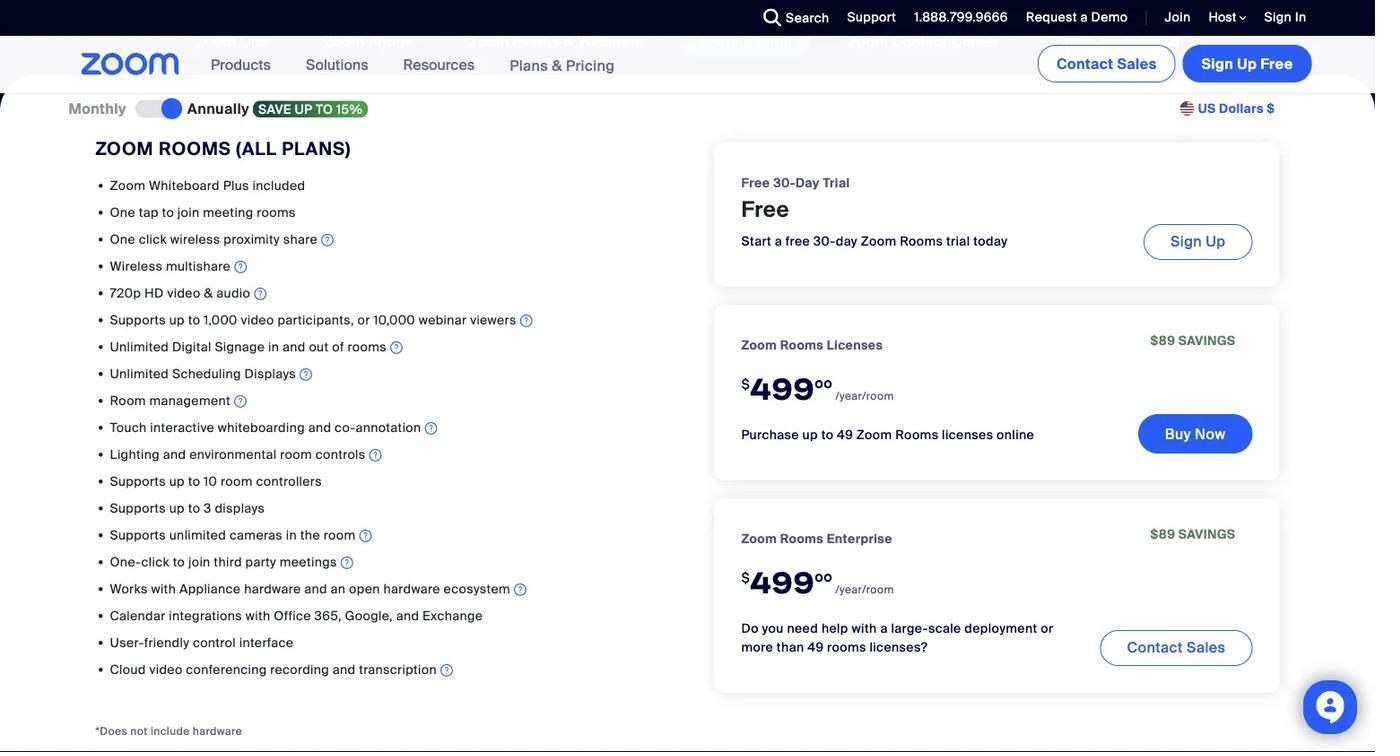Task type: vqa. For each thing, say whether or not it's contained in the screenshot.
1.888.799.9666 button
yes



Task type: describe. For each thing, give the bounding box(es) containing it.
1 vertical spatial room
[[221, 473, 253, 490]]

rooms for zoom rooms licenses
[[780, 337, 824, 353]]

3
[[204, 500, 211, 517]]

trial
[[823, 174, 850, 191]]

pricing
[[566, 56, 615, 75]]

banner containing contact sales
[[60, 36, 1315, 95]]

out
[[309, 338, 329, 355]]

wireless multishare application
[[110, 257, 661, 278]]

10,000
[[373, 312, 415, 328]]

touch interactive whiteboarding and co-annotation application
[[110, 419, 661, 440]]

$89 savings for purchase up to 49 zoom rooms licenses online
[[1151, 333, 1236, 349]]

open
[[349, 581, 380, 597]]

in for and
[[268, 338, 279, 355]]

one inside the "tabs of zoom services" tab list
[[240, 32, 269, 51]]

720p hd video & audio application
[[110, 284, 661, 305]]

rooms for zoom rooms enterprise
[[780, 530, 824, 547]]

proximity
[[224, 231, 280, 247]]

sign for sign in
[[1264, 9, 1292, 26]]

lighting
[[110, 446, 160, 463]]

1 vertical spatial contact sales link
[[1100, 630, 1253, 666]]

of
[[332, 338, 344, 355]]

or inside application
[[357, 312, 370, 328]]

day
[[836, 233, 858, 250]]

learn more about unlimited digital signage in and out of rooms image
[[390, 339, 403, 357]]

2 horizontal spatial hardware
[[383, 581, 440, 597]]

to for supports up to 10 room controllers
[[188, 473, 200, 490]]

click for one-
[[141, 554, 169, 570]]

cloud
[[110, 661, 146, 678]]

zoom for zoom rooms licenses
[[741, 337, 777, 353]]

join
[[1165, 9, 1191, 26]]

viewers
[[470, 312, 516, 328]]

join for meeting
[[177, 204, 200, 221]]

webinars
[[578, 32, 643, 51]]

now
[[1195, 425, 1226, 443]]

webinar
[[419, 312, 467, 328]]

plus
[[223, 177, 249, 194]]

supports up to 10 room controllers
[[110, 473, 322, 490]]

720p
[[110, 285, 141, 301]]

0 horizontal spatial hardware
[[193, 724, 242, 738]]

to for one-click to join third party meetings
[[173, 554, 185, 570]]

meetings navigation
[[1034, 36, 1315, 86]]

google,
[[345, 608, 393, 624]]

rooms inside application
[[348, 338, 387, 355]]

1.888.799.9666 button right the support
[[901, 0, 1013, 36]]

wireless multishare
[[110, 258, 231, 274]]

annually
[[187, 99, 249, 118]]

or inside do you need help with a large-scale deployment or more than 49 rooms licenses?
[[1041, 621, 1054, 637]]

* does not include hardware
[[96, 724, 242, 738]]

$89 for do you need help with a large-scale deployment or more than 49 rooms licenses?
[[1151, 526, 1175, 543]]

sign in
[[1264, 9, 1307, 26]]

trial
[[946, 233, 970, 250]]

calendar integrations with office 365, google, and exchange
[[110, 608, 483, 624]]

day
[[796, 174, 820, 191]]

digital
[[172, 338, 211, 355]]

meeting
[[203, 204, 253, 221]]

supports for supports up to 3 displays
[[110, 500, 166, 517]]

sign up link
[[1144, 224, 1253, 260]]

host button
[[1209, 9, 1247, 26]]

1.888.799.9666 button up center
[[914, 9, 1008, 26]]

free for free
[[741, 195, 789, 223]]

third
[[214, 554, 242, 570]]

zoom one
[[195, 32, 269, 51]]

us dollars $ button
[[1198, 100, 1275, 118]]

products button
[[211, 36, 279, 93]]

cloud video conferencing recording and transcription
[[110, 661, 437, 678]]

sign up
[[1171, 232, 1226, 251]]

unlimited scheduling displays application
[[110, 365, 661, 386]]

one-click to join third party meetings
[[110, 554, 337, 570]]

calendar
[[110, 608, 166, 624]]

cloud video conferencing recording and transcription application
[[110, 661, 661, 682]]

solutions
[[306, 55, 368, 74]]

resources button
[[403, 36, 483, 93]]

include
[[151, 724, 190, 738]]

contact inside 'meetings' navigation
[[1057, 54, 1114, 73]]

signage
[[215, 338, 265, 355]]

learn more about cloud video conferencing recording and transcription image
[[440, 662, 453, 680]]

zoom for zoom whiteboard plus included
[[110, 177, 145, 194]]

join link left the host
[[1151, 0, 1195, 36]]

1 horizontal spatial 49
[[837, 427, 853, 443]]

join link up 'meetings' navigation in the top right of the page
[[1165, 9, 1191, 26]]

learn more about supports unlimited cameras in the room image
[[359, 527, 372, 545]]

zoom rooms enterprise
[[741, 530, 892, 547]]

more
[[741, 639, 773, 656]]

& inside the "tabs of zoom services" tab list
[[564, 32, 574, 51]]

& inside product information navigation
[[552, 56, 562, 75]]

499 for up
[[750, 369, 815, 408]]

plans)
[[282, 137, 351, 160]]

the
[[300, 527, 320, 543]]

$ for purchase up to 49 zoom rooms licenses online
[[741, 375, 750, 392]]

1 vertical spatial contact sales
[[1127, 638, 1226, 657]]

transcription
[[359, 661, 437, 678]]

unlimited
[[169, 527, 226, 543]]

one-
[[110, 554, 141, 570]]

unlimited digital signage in and out of rooms
[[110, 338, 387, 355]]

user-friendly control interface
[[110, 635, 294, 651]]

integrations
[[169, 608, 242, 624]]

video inside "application"
[[167, 285, 201, 301]]

support link right the search
[[834, 0, 901, 36]]

zoom for zoom contact center
[[848, 32, 888, 51]]

contact sales inside 'meetings' navigation
[[1057, 54, 1157, 73]]

a for request
[[1081, 9, 1088, 26]]

and down the interactive
[[163, 446, 186, 463]]

savings for purchase up to 49 zoom rooms licenses online
[[1179, 333, 1236, 349]]

1 horizontal spatial sales
[[1187, 638, 1226, 657]]

with inside do you need help with a large-scale deployment or more than 49 rooms licenses?
[[852, 621, 877, 637]]

ecosystem
[[444, 581, 510, 597]]

support
[[847, 9, 896, 26]]

in for the
[[286, 527, 297, 543]]

up for sign up
[[1206, 232, 1226, 251]]

zoom whiteboard plus included
[[110, 177, 305, 194]]

room management
[[110, 392, 231, 409]]

1 horizontal spatial with
[[246, 608, 271, 624]]

annually save up to 15%
[[187, 99, 363, 118]]

and left out
[[283, 338, 306, 355]]

help
[[822, 621, 848, 637]]

controls
[[316, 446, 366, 463]]

displays
[[244, 365, 296, 382]]

whiteboarding
[[218, 419, 305, 436]]

free inside button
[[1261, 54, 1293, 73]]

$ inside dropdown button
[[1267, 100, 1275, 117]]

zoom for zoom events & webinars
[[469, 32, 509, 51]]

solutions button
[[306, 36, 376, 93]]

office
[[274, 608, 311, 624]]

does
[[100, 724, 128, 738]]

zoom for zoom whiteboard
[[1055, 32, 1095, 51]]

lighting and environmental room controls
[[110, 446, 366, 463]]

/year/room for with
[[835, 583, 894, 597]]

large-
[[891, 621, 928, 637]]

2 horizontal spatial contact
[[1127, 638, 1183, 657]]

share
[[283, 231, 318, 247]]

search button
[[750, 0, 834, 36]]

lighting and environmental room controls application
[[110, 446, 661, 467]]

learn more about wireless multishare image
[[234, 258, 247, 276]]

one for one tap to join meeting rooms
[[110, 204, 135, 221]]

works
[[110, 581, 148, 597]]

party
[[245, 554, 276, 570]]

start
[[741, 233, 771, 250]]

$ 499 00 /year/room for licenses
[[741, 369, 894, 408]]

0 horizontal spatial rooms
[[257, 204, 296, 221]]

learn more about one-click to join third party meetings image
[[341, 554, 353, 572]]

with inside application
[[151, 581, 176, 597]]

$499 per year per room element for licenses
[[741, 359, 1138, 416]]

user-
[[110, 635, 144, 651]]

control
[[193, 635, 236, 651]]

sign for sign up free
[[1202, 54, 1234, 73]]

zoom whiteboard
[[1055, 32, 1180, 51]]

whiteboard for zoom whiteboard plus included
[[149, 177, 220, 194]]

a for start
[[775, 233, 782, 250]]

sign up free
[[1202, 54, 1293, 73]]

1 vertical spatial 30-
[[813, 233, 836, 250]]

zoom contact center
[[848, 32, 999, 51]]

touch
[[110, 419, 147, 436]]

tap
[[139, 204, 159, 221]]

00 for enterprise
[[815, 570, 833, 585]]

0 vertical spatial 30-
[[773, 174, 796, 191]]



Task type: locate. For each thing, give the bounding box(es) containing it.
sign
[[1264, 9, 1292, 26], [1202, 54, 1234, 73], [1171, 232, 1202, 251]]

15%
[[336, 101, 363, 118]]

wireless
[[170, 231, 220, 247]]

rooms right of
[[348, 338, 387, 355]]

zoom rooms licenses element
[[741, 336, 883, 355]]

499
[[750, 369, 815, 408], [750, 563, 815, 602]]

join for third
[[188, 554, 210, 570]]

to for supports up to 3 displays
[[188, 500, 200, 517]]

0 vertical spatial rooms
[[257, 204, 296, 221]]

one up 'wireless'
[[110, 231, 135, 247]]

1 vertical spatial 49
[[808, 639, 824, 656]]

learn more about touch interactive whiteboarding and co-annotation image
[[425, 420, 437, 438]]

click down tap
[[139, 231, 167, 247]]

up inside application
[[169, 312, 185, 328]]

zoom rooms (all plans)
[[96, 137, 351, 160]]

00 down 'zoom rooms enterprise' element
[[815, 570, 833, 585]]

rooms down help
[[827, 639, 866, 656]]

1 vertical spatial video
[[241, 312, 274, 328]]

& up plans & pricing
[[564, 32, 574, 51]]

2 499 from the top
[[750, 563, 815, 602]]

purchase up to 49 zoom rooms licenses online
[[741, 427, 1034, 443]]

one for one click wireless proximity share
[[110, 231, 135, 247]]

product information navigation
[[197, 36, 628, 95]]

$499 per year per room element up large-
[[741, 552, 1100, 610]]

sales inside 'meetings' navigation
[[1117, 54, 1157, 73]]

1 unlimited from the top
[[110, 338, 169, 355]]

1 savings from the top
[[1179, 333, 1236, 349]]

whiteboard inside the "tabs of zoom services" tab list
[[1099, 32, 1180, 51]]

0 vertical spatial /year/room
[[835, 389, 894, 403]]

management
[[149, 392, 231, 409]]

us
[[1198, 100, 1216, 117]]

1 horizontal spatial 30-
[[813, 233, 836, 250]]

friendly
[[144, 635, 189, 651]]

free
[[1261, 54, 1293, 73], [741, 174, 770, 191], [741, 195, 789, 223]]

up for purchase up to 49 zoom rooms licenses online
[[802, 427, 818, 443]]

30- right the free
[[813, 233, 836, 250]]

learn more about room management image
[[234, 393, 247, 411]]

learn more about one click wireless proximity share image
[[321, 231, 334, 249]]

hardware right include
[[193, 724, 242, 738]]

0 horizontal spatial in
[[268, 338, 279, 355]]

works with appliance hardware and an open hardware ecosystem
[[110, 581, 510, 597]]

1 supports from the top
[[110, 312, 166, 328]]

1 vertical spatial join
[[188, 554, 210, 570]]

plans
[[510, 56, 548, 75]]

720p hd video & audio
[[110, 285, 250, 301]]

room
[[280, 446, 312, 463], [221, 473, 253, 490], [324, 527, 356, 543]]

to left 10
[[188, 473, 200, 490]]

supports
[[110, 312, 166, 328], [110, 473, 166, 490], [110, 500, 166, 517], [110, 527, 166, 543]]

zoom for zoom phone
[[324, 32, 365, 51]]

1 horizontal spatial &
[[552, 56, 562, 75]]

tabs of zoom services tab list
[[27, 24, 1348, 57]]

and left co-
[[308, 419, 331, 436]]

unlimited inside 'application'
[[110, 365, 169, 382]]

$
[[1267, 100, 1275, 117], [741, 375, 750, 392], [741, 569, 750, 586]]

a left the free
[[775, 233, 782, 250]]

0 vertical spatial up
[[1237, 54, 1257, 73]]

1 vertical spatial whiteboard
[[149, 177, 220, 194]]

0 vertical spatial contact sales link
[[1038, 45, 1176, 83]]

annotation
[[356, 419, 421, 436]]

today
[[973, 233, 1008, 250]]

/year/room up help
[[835, 583, 894, 597]]

3 supports from the top
[[110, 500, 166, 517]]

hd
[[144, 285, 164, 301]]

than
[[777, 639, 804, 656]]

room right 10
[[221, 473, 253, 490]]

0 vertical spatial whiteboard
[[1099, 32, 1180, 51]]

hardware
[[244, 581, 301, 597], [383, 581, 440, 597], [193, 724, 242, 738]]

499 for you
[[750, 563, 815, 602]]

learn more about supports up to 1,000 video participants, or 10,000 webinar viewers image
[[520, 312, 533, 330]]

unlimited for unlimited digital signage in and out of rooms
[[110, 338, 169, 355]]

0 horizontal spatial 30-
[[773, 174, 796, 191]]

zoom logo image
[[81, 53, 180, 75]]

1 /year/room from the top
[[835, 389, 894, 403]]

video
[[167, 285, 201, 301], [241, 312, 274, 328], [149, 661, 183, 678]]

&
[[564, 32, 574, 51], [552, 56, 562, 75], [204, 285, 213, 301]]

video down learn more about 720p hd video & audio icon
[[241, 312, 274, 328]]

1 vertical spatial in
[[286, 527, 297, 543]]

a up licenses?
[[880, 621, 888, 637]]

*
[[96, 724, 100, 738]]

room up controllers
[[280, 446, 312, 463]]

up
[[1237, 54, 1257, 73], [1206, 232, 1226, 251]]

supports up to 1,000 video participants, or 10,000 webinar viewers application
[[110, 311, 661, 332]]

learn more about unlimited scheduling displays image
[[300, 366, 312, 384]]

0 vertical spatial click
[[139, 231, 167, 247]]

49
[[837, 427, 853, 443], [808, 639, 824, 656]]

0 vertical spatial room
[[280, 446, 312, 463]]

0 vertical spatial free
[[1261, 54, 1293, 73]]

1 vertical spatial $89
[[1151, 526, 1175, 543]]

wireless
[[110, 258, 163, 274]]

0 vertical spatial a
[[1081, 9, 1088, 26]]

1 vertical spatial click
[[141, 554, 169, 570]]

sign for sign up
[[1171, 232, 1202, 251]]

0 horizontal spatial contact
[[892, 32, 948, 51]]

to for one tap to join meeting rooms
[[162, 204, 174, 221]]

products
[[211, 55, 271, 74]]

2 vertical spatial contact
[[1127, 638, 1183, 657]]

1 vertical spatial $499 per year per room element
[[741, 552, 1100, 610]]

buy
[[1165, 425, 1191, 443]]

and right the recording
[[333, 661, 356, 678]]

0 vertical spatial contact sales
[[1057, 54, 1157, 73]]

0 horizontal spatial a
[[775, 233, 782, 250]]

join inside application
[[188, 554, 210, 570]]

1 $499 per year per room element from the top
[[741, 359, 1138, 416]]

2 vertical spatial &
[[204, 285, 213, 301]]

online
[[997, 427, 1034, 443]]

sign inside button
[[1202, 54, 1234, 73]]

1 vertical spatial sales
[[1187, 638, 1226, 657]]

to inside annually save up to 15%
[[316, 101, 333, 118]]

one left tap
[[110, 204, 135, 221]]

00 for licenses
[[815, 377, 833, 391]]

join down unlimited
[[188, 554, 210, 570]]

rooms
[[743, 32, 792, 51], [159, 137, 231, 160], [900, 233, 943, 250], [780, 337, 824, 353], [895, 427, 939, 443], [780, 530, 824, 547]]

1 499 from the top
[[750, 369, 815, 408]]

2 savings from the top
[[1179, 526, 1236, 543]]

1 $89 from the top
[[1151, 333, 1175, 349]]

or left 10,000
[[357, 312, 370, 328]]

0 horizontal spatial &
[[204, 285, 213, 301]]

2 vertical spatial one
[[110, 231, 135, 247]]

join link
[[1151, 0, 1195, 36], [1165, 9, 1191, 26]]

free 30-day trial element
[[741, 173, 850, 192]]

1 vertical spatial savings
[[1179, 526, 1236, 543]]

rooms inside do you need help with a large-scale deployment or more than 49 rooms licenses?
[[827, 639, 866, 656]]

in up displays
[[268, 338, 279, 355]]

recording
[[270, 661, 329, 678]]

0 vertical spatial 00
[[815, 377, 833, 391]]

2 $ 499 00 /year/room from the top
[[741, 563, 894, 602]]

0 vertical spatial sign
[[1264, 9, 1292, 26]]

2 $89 from the top
[[1151, 526, 1175, 543]]

2 vertical spatial sign
[[1171, 232, 1202, 251]]

learn more about 720p hd video & audio image
[[254, 285, 267, 303]]

meetings
[[280, 554, 337, 570]]

0 vertical spatial or
[[357, 312, 370, 328]]

1 vertical spatial &
[[552, 56, 562, 75]]

room management application
[[110, 392, 661, 413]]

499 up "purchase"
[[750, 369, 815, 408]]

one up products
[[240, 32, 269, 51]]

2 supports from the top
[[110, 473, 166, 490]]

& down the zoom events & webinars
[[552, 56, 562, 75]]

zoom for zoom rooms
[[699, 32, 739, 51]]

0 vertical spatial $89
[[1151, 333, 1175, 349]]

2 horizontal spatial &
[[564, 32, 574, 51]]

request a demo
[[1026, 9, 1128, 26]]

support link
[[834, 0, 901, 36], [847, 9, 896, 26]]

unlimited up room
[[110, 365, 169, 382]]

support link up zoom contact center
[[847, 9, 896, 26]]

resources
[[403, 55, 475, 74]]

up right save
[[295, 101, 312, 118]]

phone
[[368, 32, 413, 51]]

$ 499 00 /year/room down 'zoom rooms licenses' element
[[741, 369, 894, 408]]

not
[[130, 724, 148, 738]]

unlimited scheduling displays
[[110, 365, 296, 382]]

/year/room up purchase up to 49 zoom rooms licenses online
[[835, 389, 894, 403]]

to for supports up to 1,000 video participants, or 10,000 webinar viewers
[[188, 312, 200, 328]]

2 horizontal spatial room
[[324, 527, 356, 543]]

one inside application
[[110, 231, 135, 247]]

(all
[[236, 137, 277, 160]]

1 vertical spatial $89 savings
[[1151, 526, 1236, 543]]

1 horizontal spatial in
[[286, 527, 297, 543]]

works with appliance hardware and an open hardware ecosystem application
[[110, 580, 661, 601]]

2 unlimited from the top
[[110, 365, 169, 382]]

and down works with appliance hardware and an open hardware ecosystem application
[[396, 608, 419, 624]]

up left the 3
[[169, 500, 185, 517]]

licenses
[[942, 427, 993, 443]]

buy now
[[1165, 425, 1226, 443]]

1 vertical spatial or
[[1041, 621, 1054, 637]]

1 horizontal spatial hardware
[[244, 581, 301, 597]]

room
[[110, 392, 146, 409]]

a inside do you need help with a large-scale deployment or more than 49 rooms licenses?
[[880, 621, 888, 637]]

2 vertical spatial $
[[741, 569, 750, 586]]

1 vertical spatial rooms
[[348, 338, 387, 355]]

0 vertical spatial 499
[[750, 369, 815, 408]]

with right help
[[852, 621, 877, 637]]

1 vertical spatial one
[[110, 204, 135, 221]]

hardware down party
[[244, 581, 301, 597]]

$89 for purchase up to 49 zoom rooms licenses online
[[1151, 333, 1175, 349]]

free for free 30-day trial
[[741, 174, 770, 191]]

0 vertical spatial video
[[167, 285, 201, 301]]

savings for do you need help with a large-scale deployment or more than 49 rooms licenses?
[[1179, 526, 1236, 543]]

up for supports up to 3 displays
[[169, 500, 185, 517]]

learn more about works with appliance hardware and an open hardware ecosystem image
[[514, 581, 527, 599]]

zoom phone
[[324, 32, 413, 51]]

$ right dollars
[[1267, 100, 1275, 117]]

video right hd
[[167, 285, 201, 301]]

audio
[[216, 285, 250, 301]]

video down friendly
[[149, 661, 183, 678]]

whiteboard up one tap to join meeting rooms
[[149, 177, 220, 194]]

interface
[[239, 635, 294, 651]]

$ 499 00 /year/room down 'zoom rooms enterprise' element
[[741, 563, 894, 602]]

4 supports from the top
[[110, 527, 166, 543]]

hardware down one-click to join third party meetings application
[[383, 581, 440, 597]]

free down sign in
[[1261, 54, 1293, 73]]

free 30-day trial
[[741, 174, 850, 191]]

click up works
[[141, 554, 169, 570]]

supports for supports up to 1,000 video participants, or 10,000 webinar viewers
[[110, 312, 166, 328]]

in left the the on the left
[[286, 527, 297, 543]]

need
[[787, 621, 818, 637]]

zoom rooms enterprise element
[[741, 530, 892, 548]]

controllers
[[256, 473, 322, 490]]

$ up do
[[741, 569, 750, 586]]

0 vertical spatial $499 per year per room element
[[741, 359, 1138, 416]]

contact sales
[[1057, 54, 1157, 73], [1127, 638, 1226, 657]]

2 $499 per year per room element from the top
[[741, 552, 1100, 610]]

1 $89 savings from the top
[[1151, 333, 1236, 349]]

2 horizontal spatial with
[[852, 621, 877, 637]]

2 horizontal spatial a
[[1081, 9, 1088, 26]]

30- left trial
[[773, 174, 796, 191]]

you
[[762, 621, 784, 637]]

1 vertical spatial up
[[1206, 232, 1226, 251]]

free left the day
[[741, 174, 770, 191]]

0 horizontal spatial 49
[[808, 639, 824, 656]]

up inside annually save up to 15%
[[295, 101, 312, 118]]

to left 15%
[[316, 101, 333, 118]]

49 right "purchase"
[[837, 427, 853, 443]]

/year/room for zoom
[[835, 389, 894, 403]]

1 $ 499 00 /year/room from the top
[[741, 369, 894, 408]]

unlimited inside application
[[110, 338, 169, 355]]

1 vertical spatial /year/room
[[835, 583, 894, 597]]

to down unlimited
[[173, 554, 185, 570]]

& inside "application"
[[204, 285, 213, 301]]

$499 per year per room element up licenses
[[741, 359, 1138, 416]]

sign in link
[[1251, 0, 1315, 36], [1264, 9, 1307, 26]]

and left an
[[304, 581, 327, 597]]

supports for supports up to 10 room controllers
[[110, 473, 166, 490]]

zoom rooms licenses
[[741, 337, 883, 353]]

scheduling
[[172, 365, 241, 382]]

banner
[[60, 36, 1315, 95]]

whiteboard for zoom whiteboard
[[1099, 32, 1180, 51]]

enterprise
[[827, 530, 892, 547]]

1 horizontal spatial rooms
[[348, 338, 387, 355]]

or right deployment
[[1041, 621, 1054, 637]]

up for supports up to 10 room controllers
[[169, 473, 185, 490]]

0 vertical spatial $89 savings
[[1151, 333, 1236, 349]]

unlimited digital signage in and out of rooms application
[[110, 338, 661, 359]]

supports unlimited cameras in the room application
[[110, 526, 661, 548]]

& left audio
[[204, 285, 213, 301]]

to right "purchase"
[[821, 427, 834, 443]]

0 horizontal spatial up
[[1206, 232, 1226, 251]]

included
[[253, 177, 305, 194]]

2 vertical spatial video
[[149, 661, 183, 678]]

supports for supports unlimited cameras in the room
[[110, 527, 166, 543]]

1 vertical spatial $ 499 00 /year/room
[[741, 563, 894, 602]]

up right "purchase"
[[802, 427, 818, 443]]

0 horizontal spatial whiteboard
[[149, 177, 220, 194]]

1 vertical spatial sign
[[1202, 54, 1234, 73]]

center
[[951, 32, 999, 51]]

multishare
[[166, 258, 231, 274]]

a left demo
[[1081, 9, 1088, 26]]

0 horizontal spatial sales
[[1117, 54, 1157, 73]]

$ up "purchase"
[[741, 375, 750, 392]]

0 horizontal spatial room
[[221, 473, 253, 490]]

to left 1,000
[[188, 312, 200, 328]]

1 horizontal spatial a
[[880, 621, 888, 637]]

learn more about lighting and environmental room controls image
[[369, 447, 382, 465]]

0 vertical spatial in
[[268, 338, 279, 355]]

zoom for zoom rooms enterprise
[[741, 530, 777, 547]]

1 horizontal spatial up
[[1237, 54, 1257, 73]]

00 down 'zoom rooms licenses' element
[[815, 377, 833, 391]]

2 vertical spatial rooms
[[827, 639, 866, 656]]

1 vertical spatial a
[[775, 233, 782, 250]]

1 00 from the top
[[815, 377, 833, 391]]

2 $89 savings from the top
[[1151, 526, 1236, 543]]

2 00 from the top
[[815, 570, 833, 585]]

2 vertical spatial free
[[741, 195, 789, 223]]

click for one
[[139, 231, 167, 247]]

0 vertical spatial join
[[177, 204, 200, 221]]

$ 499 00 /year/room for enterprise
[[741, 563, 894, 602]]

1 vertical spatial $
[[741, 375, 750, 392]]

49 down need
[[808, 639, 824, 656]]

499 up you
[[750, 563, 815, 602]]

1 vertical spatial 00
[[815, 570, 833, 585]]

0 vertical spatial contact
[[892, 32, 948, 51]]

rooms for zoom rooms
[[743, 32, 792, 51]]

up for sign up free
[[1237, 54, 1257, 73]]

events
[[513, 32, 560, 51]]

one click wireless proximity share application
[[110, 230, 661, 251]]

to right tap
[[162, 204, 174, 221]]

2 /year/room from the top
[[835, 583, 894, 597]]

0 horizontal spatial or
[[357, 312, 370, 328]]

to for purchase up to 49 zoom rooms licenses online
[[821, 427, 834, 443]]

free up start at the right of the page
[[741, 195, 789, 223]]

1 horizontal spatial room
[[280, 446, 312, 463]]

$89 savings for do you need help with a large-scale deployment or more than 49 rooms licenses?
[[1151, 526, 1236, 543]]

1 vertical spatial contact
[[1057, 54, 1114, 73]]

0 vertical spatial 49
[[837, 427, 853, 443]]

whiteboard down demo
[[1099, 32, 1180, 51]]

up down 720p hd video & audio
[[169, 312, 185, 328]]

2 vertical spatial room
[[324, 527, 356, 543]]

0 vertical spatial unlimited
[[110, 338, 169, 355]]

zoom for zoom one
[[195, 32, 236, 51]]

1 horizontal spatial whiteboard
[[1099, 32, 1180, 51]]

contact sales link inside 'meetings' navigation
[[1038, 45, 1176, 83]]

49 inside do you need help with a large-scale deployment or more than 49 rooms licenses?
[[808, 639, 824, 656]]

0 vertical spatial $
[[1267, 100, 1275, 117]]

1 vertical spatial free
[[741, 174, 770, 191]]

0 vertical spatial $ 499 00 /year/room
[[741, 369, 894, 408]]

one tap to join meeting rooms
[[110, 204, 296, 221]]

unlimited left the digital
[[110, 338, 169, 355]]

savings
[[1179, 333, 1236, 349], [1179, 526, 1236, 543]]

$ for do you need help with a large-scale deployment or more than 49 rooms licenses?
[[741, 569, 750, 586]]

1 vertical spatial 499
[[750, 563, 815, 602]]

rooms inside the "tabs of zoom services" tab list
[[743, 32, 792, 51]]

0 vertical spatial one
[[240, 32, 269, 51]]

to left the 3
[[188, 500, 200, 517]]

supports up to 3 displays
[[110, 500, 265, 517]]

zoom for zoom rooms (all plans)
[[96, 137, 154, 160]]

in
[[1295, 9, 1307, 26]]

contact inside the "tabs of zoom services" tab list
[[892, 32, 948, 51]]

to
[[316, 101, 333, 118], [162, 204, 174, 221], [188, 312, 200, 328], [821, 427, 834, 443], [188, 473, 200, 490], [188, 500, 200, 517], [173, 554, 185, 570]]

demo
[[1091, 9, 1128, 26]]

2 vertical spatial a
[[880, 621, 888, 637]]

rooms
[[257, 204, 296, 221], [348, 338, 387, 355], [827, 639, 866, 656]]

$499 per year per room element
[[741, 359, 1138, 416], [741, 552, 1100, 610]]

up inside button
[[1237, 54, 1257, 73]]

licenses
[[827, 337, 883, 353]]

rooms down included
[[257, 204, 296, 221]]

1 horizontal spatial contact
[[1057, 54, 1114, 73]]

2 horizontal spatial rooms
[[827, 639, 866, 656]]

rooms for zoom rooms (all plans)
[[159, 137, 231, 160]]

conferencing
[[186, 661, 267, 678]]

10
[[204, 473, 217, 490]]

0 horizontal spatial with
[[151, 581, 176, 597]]

with up interface
[[246, 608, 271, 624]]

participants,
[[278, 312, 354, 328]]

plans & pricing
[[510, 56, 615, 75]]

$499 per year per room element for large-
[[741, 552, 1100, 610]]

one-click to join third party meetings application
[[110, 553, 661, 574]]

unlimited for unlimited scheduling displays
[[110, 365, 169, 382]]

up up supports up to 3 displays
[[169, 473, 185, 490]]

up for supports up to 1,000 video participants, or 10,000 webinar viewers
[[169, 312, 185, 328]]

join up wireless
[[177, 204, 200, 221]]

room left the learn more about supports unlimited cameras in the room icon
[[324, 527, 356, 543]]

0 vertical spatial savings
[[1179, 333, 1236, 349]]

with right works
[[151, 581, 176, 597]]



